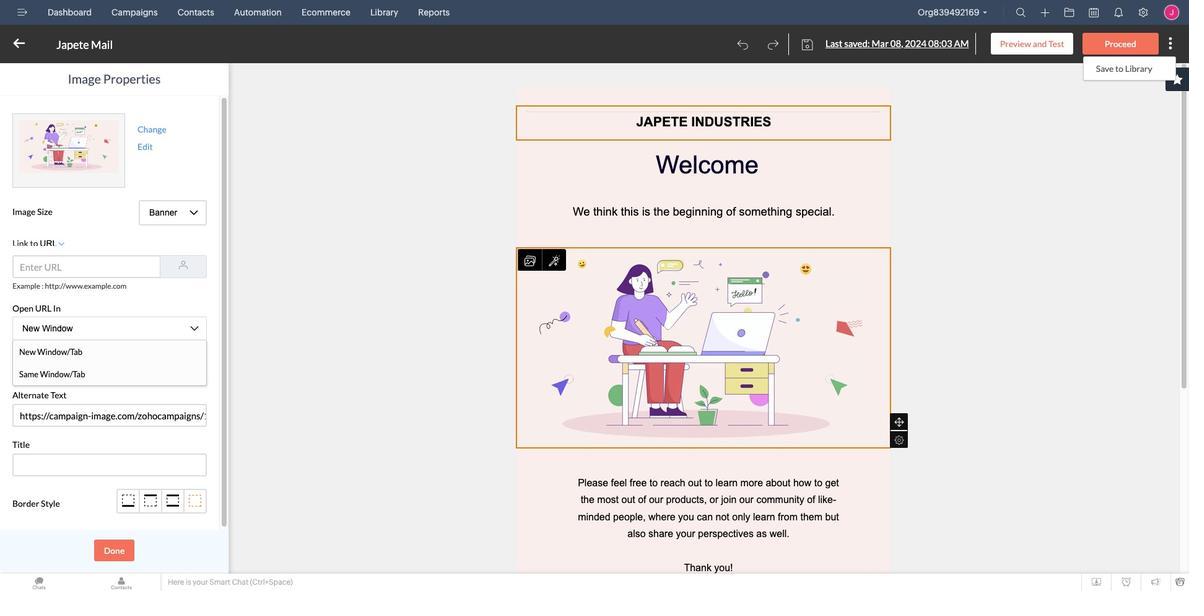 Task type: vqa. For each thing, say whether or not it's contained in the screenshot.
here at the left bottom
yes



Task type: describe. For each thing, give the bounding box(es) containing it.
reports
[[418, 7, 450, 17]]

is
[[186, 578, 191, 587]]

chats image
[[0, 574, 78, 591]]

ecommerce link
[[297, 0, 356, 25]]

calendar image
[[1089, 7, 1099, 17]]

notifications image
[[1114, 7, 1124, 17]]

here
[[168, 578, 184, 587]]

folder image
[[1065, 7, 1075, 17]]

reports link
[[413, 0, 455, 25]]

your
[[193, 578, 208, 587]]

contacts
[[178, 7, 214, 17]]

automation link
[[229, 0, 287, 25]]

org839492169
[[918, 7, 980, 17]]

contacts image
[[82, 574, 160, 591]]

chat
[[232, 578, 248, 587]]

campaigns link
[[107, 0, 163, 25]]

here is your smart chat (ctrl+space)
[[168, 578, 293, 587]]

search image
[[1016, 7, 1026, 17]]

library
[[370, 7, 398, 17]]

dashboard link
[[43, 0, 97, 25]]

smart
[[210, 578, 230, 587]]



Task type: locate. For each thing, give the bounding box(es) containing it.
contacts link
[[173, 0, 219, 25]]

quick actions image
[[1041, 8, 1050, 17]]

library link
[[365, 0, 403, 25]]

ecommerce
[[302, 7, 351, 17]]

(ctrl+space)
[[250, 578, 293, 587]]

configure settings image
[[1139, 7, 1149, 17]]

campaigns
[[112, 7, 158, 17]]

dashboard
[[48, 7, 92, 17]]

automation
[[234, 7, 282, 17]]



